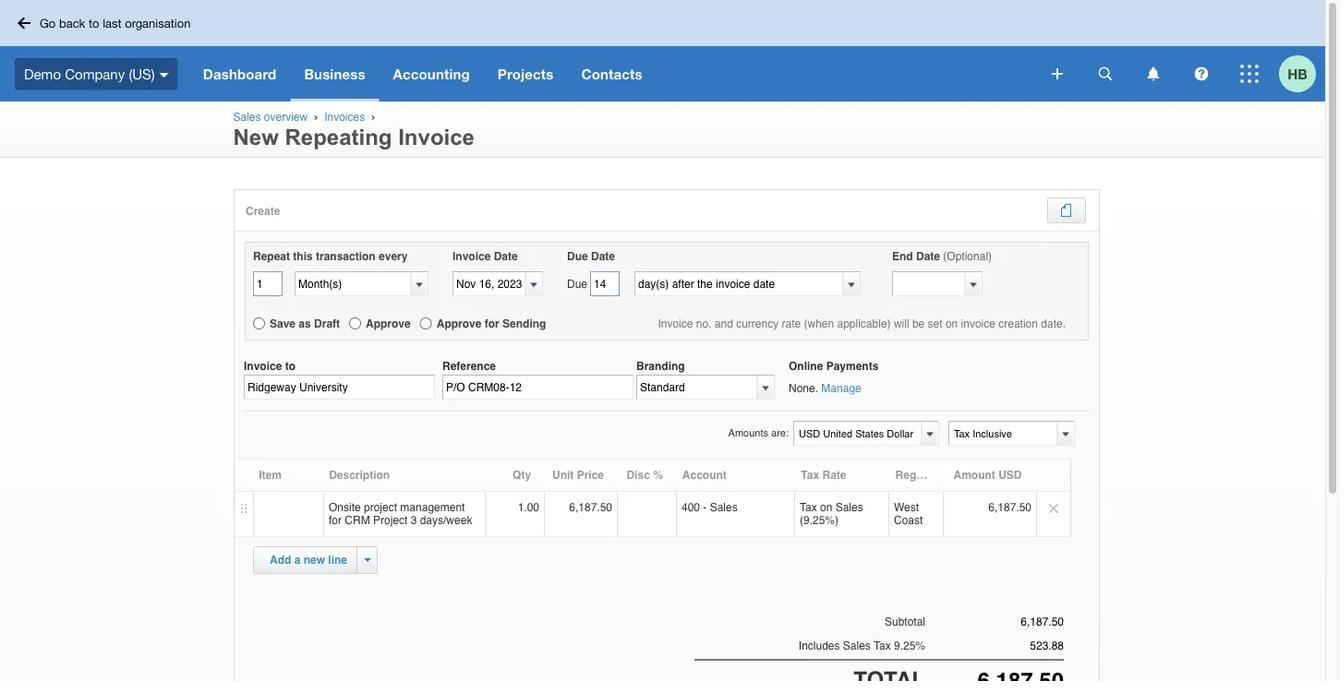 Task type: vqa. For each thing, say whether or not it's contained in the screenshot.
'Payment' within Payment Date Oct 10, 2023
no



Task type: describe. For each thing, give the bounding box(es) containing it.
invoice to
[[244, 360, 296, 373]]

sales overview link
[[233, 111, 308, 124]]

hb button
[[1280, 46, 1326, 102]]

project
[[364, 502, 397, 515]]

delete line item image
[[1038, 493, 1071, 526]]

end
[[893, 250, 914, 263]]

business
[[304, 66, 366, 82]]

sales right includes
[[843, 640, 871, 653]]

last
[[103, 16, 122, 30]]

be
[[913, 317, 925, 330]]

accounting
[[393, 66, 470, 82]]

Save as Draft radio
[[253, 318, 265, 330]]

business button
[[291, 46, 379, 102]]

currency
[[737, 317, 779, 330]]

9.25%
[[894, 640, 926, 653]]

on inside the tax on sales (9.25%)
[[821, 502, 833, 515]]

go back to last organisation
[[40, 16, 191, 30]]

invoice for invoice no.                                                            and currency rate (when applicable)                                                          will be set on invoice creation date.
[[658, 317, 693, 330]]

no.
[[697, 317, 712, 330]]

amounts are:
[[729, 427, 789, 439]]

qty
[[513, 469, 531, 482]]

a
[[294, 554, 301, 567]]

disc
[[627, 469, 650, 482]]

-
[[704, 502, 707, 515]]

unit
[[553, 469, 574, 482]]

1 vertical spatial to
[[285, 360, 296, 373]]

accounting button
[[379, 46, 484, 102]]

onsite
[[329, 502, 361, 515]]

add a new line
[[270, 554, 347, 567]]

2 6,187.50 from the left
[[989, 502, 1032, 515]]

line
[[328, 554, 347, 567]]

onsite project management for crm project 3 days/week
[[329, 502, 473, 528]]

date.
[[1042, 317, 1066, 330]]

invoice no.                                                            and currency rate (when applicable)                                                          will be set on invoice creation date.
[[658, 317, 1066, 330]]

branding
[[637, 360, 685, 373]]

projects button
[[484, 46, 568, 102]]

approve for approve for sending
[[437, 317, 482, 330]]

as
[[299, 317, 311, 330]]

add a new line link
[[259, 548, 359, 574]]

repeat
[[253, 250, 290, 263]]

account
[[683, 469, 727, 482]]

due for due
[[567, 278, 588, 291]]

this
[[293, 250, 313, 263]]

management
[[400, 502, 465, 515]]

invoice for invoice                                                                date
[[453, 250, 491, 263]]

tax on sales (9.25%)
[[800, 502, 864, 528]]

%
[[653, 469, 663, 482]]

save as draft
[[270, 317, 340, 330]]

contacts
[[582, 66, 643, 82]]

1 horizontal spatial svg image
[[1052, 68, 1064, 79]]

project
[[373, 515, 408, 528]]

west
[[894, 502, 920, 515]]

Invoice                                                                Date text field
[[454, 273, 526, 296]]

overview
[[264, 111, 308, 124]]

online
[[789, 360, 824, 373]]

online payments
[[789, 360, 879, 373]]

(9.25%)
[[800, 515, 839, 528]]

new
[[304, 554, 325, 567]]

subtotal
[[885, 616, 926, 629]]

1 horizontal spatial for
[[485, 317, 500, 330]]

400 - sales
[[682, 502, 738, 515]]

Due Date text field
[[590, 272, 620, 297]]

2 horizontal spatial svg image
[[1241, 65, 1259, 83]]

manage
[[822, 383, 862, 396]]

contacts button
[[568, 46, 657, 102]]

are:
[[772, 427, 789, 439]]

usd
[[999, 469, 1022, 482]]

invoice inside sales overview › invoices › new repeating invoice
[[398, 125, 475, 150]]

due for due date
[[567, 250, 588, 263]]

creation
[[999, 317, 1039, 330]]

every
[[379, 250, 408, 263]]

west coast
[[894, 502, 923, 528]]

svg image inside go back to last organisation link
[[18, 17, 30, 29]]

dashboard
[[203, 66, 277, 82]]

dashboard link
[[189, 46, 291, 102]]

tax rate
[[801, 469, 847, 482]]

date for end
[[917, 250, 941, 263]]

to inside banner
[[89, 16, 99, 30]]

add
[[270, 554, 291, 567]]

date for invoice
[[494, 250, 518, 263]]

rate
[[823, 469, 847, 482]]

applicable)
[[838, 317, 891, 330]]

crm
[[345, 515, 370, 528]]

new
[[233, 125, 279, 150]]

manage link
[[822, 383, 862, 396]]

1 horizontal spatial on
[[946, 317, 958, 330]]



Task type: locate. For each thing, give the bounding box(es) containing it.
(us)
[[129, 66, 155, 82]]

hb
[[1288, 66, 1308, 82]]

disc %
[[627, 469, 663, 482]]

svg image
[[18, 17, 30, 29], [1241, 65, 1259, 83], [1052, 68, 1064, 79]]

coast
[[894, 515, 923, 528]]

date right end
[[917, 250, 941, 263]]

back
[[59, 16, 85, 30]]

organisation
[[125, 16, 191, 30]]

0 vertical spatial tax
[[801, 469, 820, 482]]

invoice                                                                date
[[453, 250, 518, 263]]

invoice up invoice                                                                date text field
[[453, 250, 491, 263]]

sales down rate
[[836, 502, 864, 515]]

sales up new
[[233, 111, 261, 124]]

region
[[896, 469, 934, 482]]

amount usd
[[954, 469, 1022, 482]]

2 due from the top
[[567, 278, 588, 291]]

tax inside the tax on sales (9.25%)
[[800, 502, 817, 515]]

1 horizontal spatial ›
[[372, 111, 375, 123]]

3
[[411, 515, 417, 528]]

1 horizontal spatial to
[[285, 360, 296, 373]]

0 vertical spatial on
[[946, 317, 958, 330]]

sales right the - in the bottom of the page
[[710, 502, 738, 515]]

1 6,187.50 from the left
[[569, 502, 613, 515]]

set
[[928, 317, 943, 330]]

includes
[[799, 640, 840, 653]]

approve right approve option
[[366, 317, 411, 330]]

› left invoices link
[[314, 111, 318, 123]]

navigation containing dashboard
[[189, 46, 1040, 102]]

1 approve from the left
[[366, 317, 411, 330]]

sales
[[233, 111, 261, 124], [710, 502, 738, 515], [836, 502, 864, 515], [843, 640, 871, 653]]

due left the due date "text field" at left top
[[567, 278, 588, 291]]

2 date from the left
[[591, 250, 615, 263]]

amounts
[[729, 427, 769, 439]]

to
[[89, 16, 99, 30], [285, 360, 296, 373]]

invoice for invoice to
[[244, 360, 282, 373]]

approve for approve
[[366, 317, 411, 330]]

date for due
[[591, 250, 615, 263]]

go
[[40, 16, 56, 30]]

invoice down "save as draft" 'option'
[[244, 360, 282, 373]]

tax for tax on sales (9.25%)
[[800, 502, 817, 515]]

0 horizontal spatial on
[[821, 502, 833, 515]]

1 vertical spatial for
[[329, 515, 342, 528]]

approve right approve for sending radio
[[437, 317, 482, 330]]

banner containing dashboard
[[0, 0, 1326, 102]]

none. manage
[[789, 383, 862, 396]]

Reference text field
[[443, 375, 634, 400]]

0 horizontal spatial 6,187.50
[[569, 502, 613, 515]]

0 vertical spatial for
[[485, 317, 500, 330]]

3 date from the left
[[917, 250, 941, 263]]

tax
[[801, 469, 820, 482], [800, 502, 817, 515], [874, 640, 891, 653]]

6,187.50 down price
[[569, 502, 613, 515]]

draft
[[314, 317, 340, 330]]

tax left rate
[[801, 469, 820, 482]]

banner
[[0, 0, 1326, 102]]

1 › from the left
[[314, 111, 318, 123]]

end date (optional)
[[893, 250, 992, 263]]

on down tax rate
[[821, 502, 833, 515]]

due date
[[567, 250, 615, 263]]

1 date from the left
[[494, 250, 518, 263]]

2 › from the left
[[372, 111, 375, 123]]

save
[[270, 317, 296, 330]]

rate
[[782, 317, 801, 330]]

6,187.50
[[569, 502, 613, 515], [989, 502, 1032, 515]]

repeating
[[285, 125, 392, 150]]

demo company (us)
[[24, 66, 155, 82]]

1 vertical spatial on
[[821, 502, 833, 515]]

company
[[65, 66, 125, 82]]

more add line options... image
[[365, 559, 371, 563]]

for inside onsite project management for crm project 3 days/week
[[329, 515, 342, 528]]

sales overview › invoices › new repeating invoice
[[233, 111, 475, 150]]

price
[[577, 469, 604, 482]]

go back to last organisation link
[[11, 8, 202, 38]]

0 horizontal spatial svg image
[[18, 17, 30, 29]]

None text field
[[253, 272, 283, 297], [638, 376, 758, 399], [253, 272, 283, 297], [638, 376, 758, 399]]

for left crm
[[329, 515, 342, 528]]

payments
[[827, 360, 879, 373]]

0 vertical spatial to
[[89, 16, 99, 30]]

and
[[715, 317, 734, 330]]

1 vertical spatial tax
[[800, 502, 817, 515]]

unit price
[[553, 469, 604, 482]]

1 due from the top
[[567, 250, 588, 263]]

invoice down accounting dropdown button
[[398, 125, 475, 150]]

0 horizontal spatial for
[[329, 515, 342, 528]]

item
[[259, 469, 282, 482]]

(optional)
[[944, 250, 992, 263]]

repeat this transaction every
[[253, 250, 408, 263]]

invoice left no.
[[658, 317, 693, 330]]

will
[[894, 317, 910, 330]]

navigation inside banner
[[189, 46, 1040, 102]]

0 horizontal spatial approve
[[366, 317, 411, 330]]

due right invoice                                                                date
[[567, 250, 588, 263]]

due
[[567, 250, 588, 263], [567, 278, 588, 291]]

approve for sending
[[437, 317, 546, 330]]

svg image inside demo company (us) "popup button"
[[160, 73, 169, 77]]

demo
[[24, 66, 61, 82]]

0 horizontal spatial to
[[89, 16, 99, 30]]

›
[[314, 111, 318, 123], [372, 111, 375, 123]]

1 vertical spatial due
[[567, 278, 588, 291]]

to down the save on the left of the page
[[285, 360, 296, 373]]

date up invoice                                                                date text field
[[494, 250, 518, 263]]

Approve radio
[[349, 318, 361, 330]]

sales inside the tax on sales (9.25%)
[[836, 502, 864, 515]]

1 horizontal spatial 6,187.50
[[989, 502, 1032, 515]]

sales inside sales overview › invoices › new repeating invoice
[[233, 111, 261, 124]]

› right invoices link
[[372, 111, 375, 123]]

svg image
[[1099, 67, 1113, 81], [1148, 67, 1160, 81], [1195, 67, 1209, 81], [160, 73, 169, 77]]

Approve for Sending radio
[[420, 318, 432, 330]]

transaction
[[316, 250, 376, 263]]

None text field
[[296, 273, 411, 296], [636, 273, 844, 296], [894, 273, 966, 296], [244, 375, 435, 400], [795, 422, 919, 445], [950, 422, 1074, 445], [926, 616, 1065, 629], [926, 641, 1065, 653], [926, 668, 1065, 682], [296, 273, 411, 296], [636, 273, 844, 296], [894, 273, 966, 296], [244, 375, 435, 400], [795, 422, 919, 445], [950, 422, 1074, 445], [926, 616, 1065, 629], [926, 641, 1065, 653], [926, 668, 1065, 682]]

on right the set
[[946, 317, 958, 330]]

tax down tax rate
[[800, 502, 817, 515]]

date up the due date "text field" at left top
[[591, 250, 615, 263]]

invoices
[[324, 111, 365, 124]]

0 vertical spatial due
[[567, 250, 588, 263]]

sending
[[503, 317, 546, 330]]

to left last
[[89, 16, 99, 30]]

400
[[682, 502, 700, 515]]

for left sending
[[485, 317, 500, 330]]

2 approve from the left
[[437, 317, 482, 330]]

navigation
[[189, 46, 1040, 102]]

tax for tax rate
[[801, 469, 820, 482]]

2 horizontal spatial date
[[917, 250, 941, 263]]

amount
[[954, 469, 996, 482]]

2 vertical spatial tax
[[874, 640, 891, 653]]

none.
[[789, 383, 819, 396]]

tax left the '9.25%'
[[874, 640, 891, 653]]

date
[[494, 250, 518, 263], [591, 250, 615, 263], [917, 250, 941, 263]]

projects
[[498, 66, 554, 82]]

1.00
[[518, 502, 540, 515]]

1 horizontal spatial approve
[[437, 317, 482, 330]]

includes sales tax 9.25%
[[799, 640, 926, 653]]

description
[[329, 469, 390, 482]]

0 horizontal spatial date
[[494, 250, 518, 263]]

0 horizontal spatial ›
[[314, 111, 318, 123]]

for
[[485, 317, 500, 330], [329, 515, 342, 528]]

(when
[[804, 317, 835, 330]]

invoices link
[[324, 111, 365, 124]]

6,187.50 down usd
[[989, 502, 1032, 515]]

demo company (us) button
[[0, 46, 189, 102]]

reference
[[443, 360, 496, 373]]

invoice
[[962, 317, 996, 330]]

days/week
[[420, 515, 473, 528]]

approve
[[366, 317, 411, 330], [437, 317, 482, 330]]

create
[[246, 205, 280, 218]]

1 horizontal spatial date
[[591, 250, 615, 263]]



